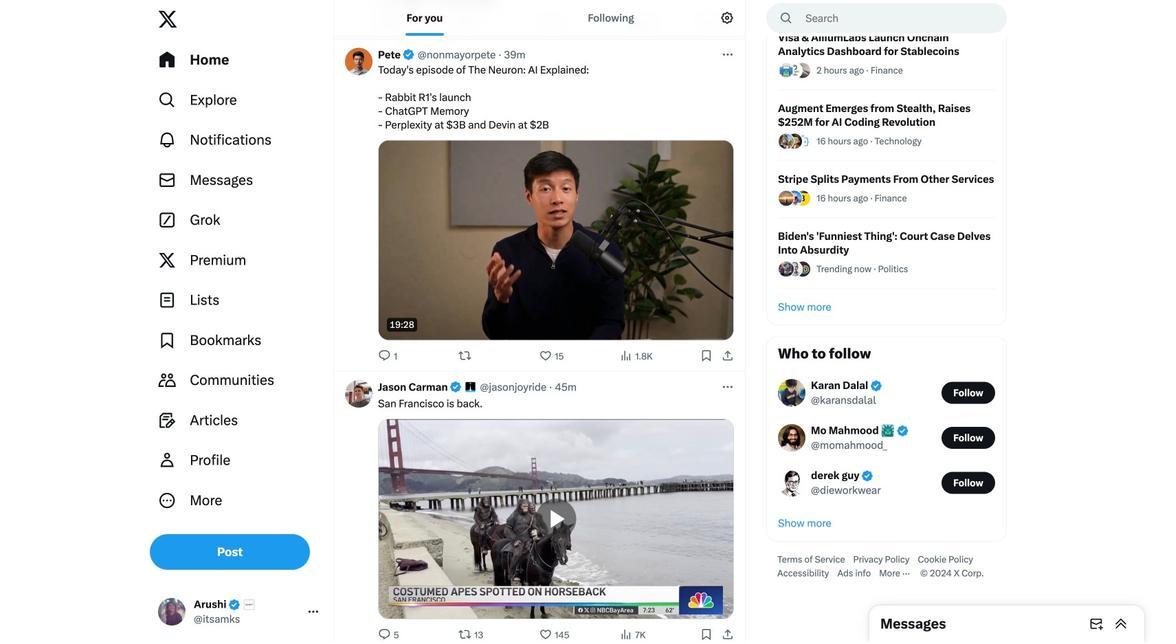 Task type: vqa. For each thing, say whether or not it's contained in the screenshot.
the Search query text box
yes



Task type: locate. For each thing, give the bounding box(es) containing it.
verified account image for 1 reply, 15 likes, 5 bookmarks, 1841 views group
[[402, 48, 415, 61]]

0 vertical spatial verified account image
[[402, 48, 415, 61]]

who to follow section
[[767, 337, 1007, 541]]

0 horizontal spatial verified account image
[[402, 48, 415, 61]]

1 vertical spatial verified account image
[[449, 381, 462, 394]]

play video image
[[536, 499, 577, 540]]

tab list
[[334, 0, 707, 36]]

verified account image
[[402, 48, 415, 61], [449, 381, 462, 394]]

1 horizontal spatial verified account image
[[449, 381, 462, 394]]

Search search field
[[767, 3, 1007, 33]]

verified account image
[[870, 380, 883, 392], [897, 425, 910, 438], [861, 470, 874, 483], [228, 599, 241, 611]]



Task type: describe. For each thing, give the bounding box(es) containing it.
verified account image for '5 replies, 13 reposts, 145 likes, 11 bookmarks, 7010 views' group
[[449, 381, 462, 394]]

primary navigation
[[150, 40, 328, 521]]

Search query text field
[[798, 4, 1007, 33]]

footer navigation
[[767, 553, 1007, 581]]

1 reply, 15 likes, 5 bookmarks, 1841 views group
[[378, 349, 734, 363]]

5 replies, 13 reposts, 145 likes, 11 bookmarks, 7010 views group
[[378, 628, 734, 642]]

19 replies, 19 likes, 2 bookmarks, 2444 views group
[[378, 17, 734, 31]]

🗽 image
[[882, 425, 895, 437]]



